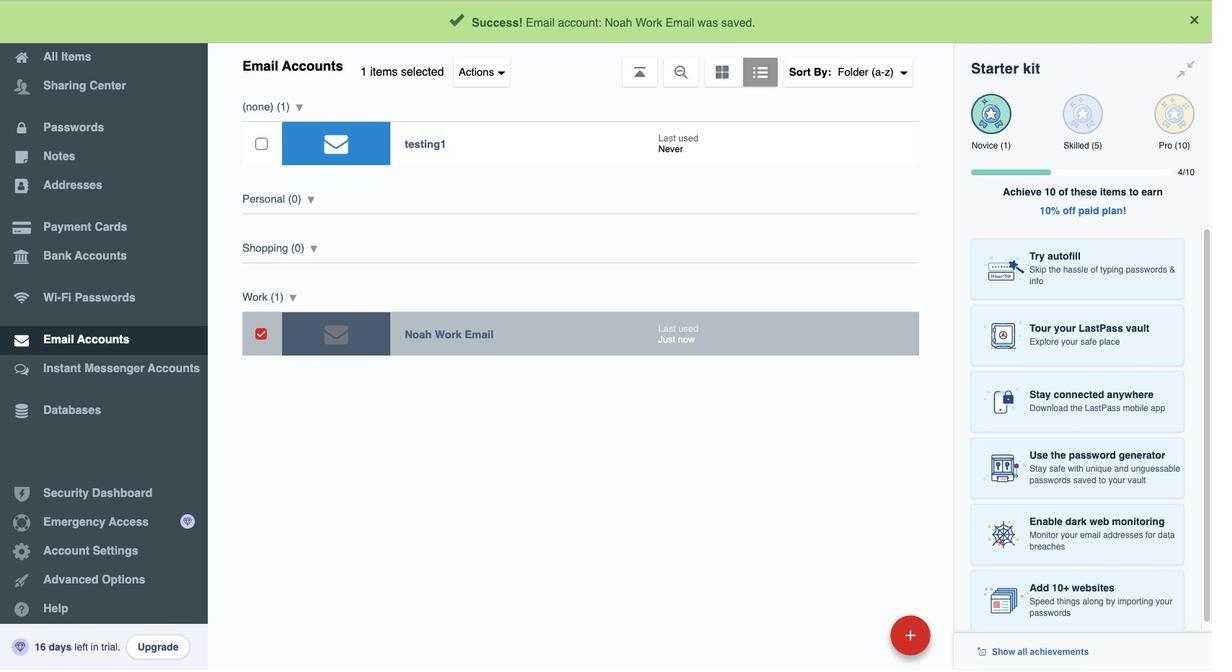 Task type: describe. For each thing, give the bounding box(es) containing it.
new item element
[[792, 615, 936, 656]]

main navigation navigation
[[0, 0, 208, 671]]

search my vault text field
[[348, 6, 925, 38]]

new item navigation
[[792, 612, 940, 671]]



Task type: vqa. For each thing, say whether or not it's contained in the screenshot.
NEW ITEM "element"
yes



Task type: locate. For each thing, give the bounding box(es) containing it.
alert
[[0, 0, 1213, 43]]

Search search field
[[348, 6, 925, 38]]

vault options navigation
[[208, 43, 954, 87]]



